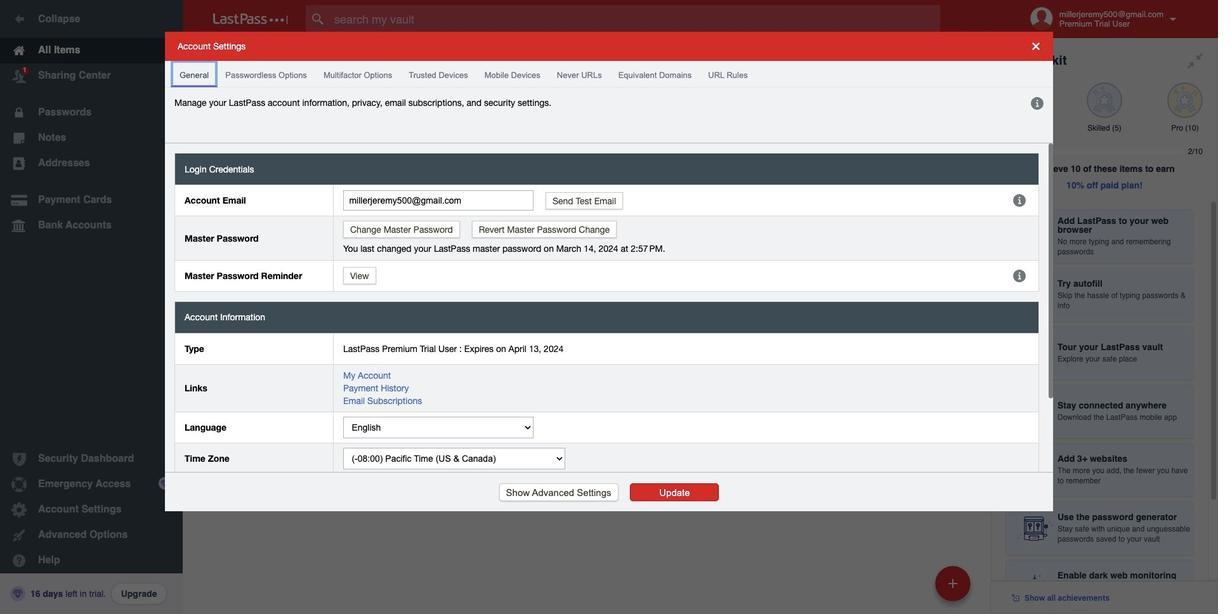 Task type: locate. For each thing, give the bounding box(es) containing it.
Search search field
[[306, 5, 965, 33]]

vault options navigation
[[183, 38, 991, 76]]

new item image
[[949, 579, 958, 588]]



Task type: vqa. For each thing, say whether or not it's contained in the screenshot.
search my vault text box
yes



Task type: describe. For each thing, give the bounding box(es) containing it.
new item navigation
[[931, 562, 979, 614]]

lastpass image
[[213, 13, 288, 25]]

main navigation navigation
[[0, 0, 183, 614]]

search my vault text field
[[306, 5, 965, 33]]



